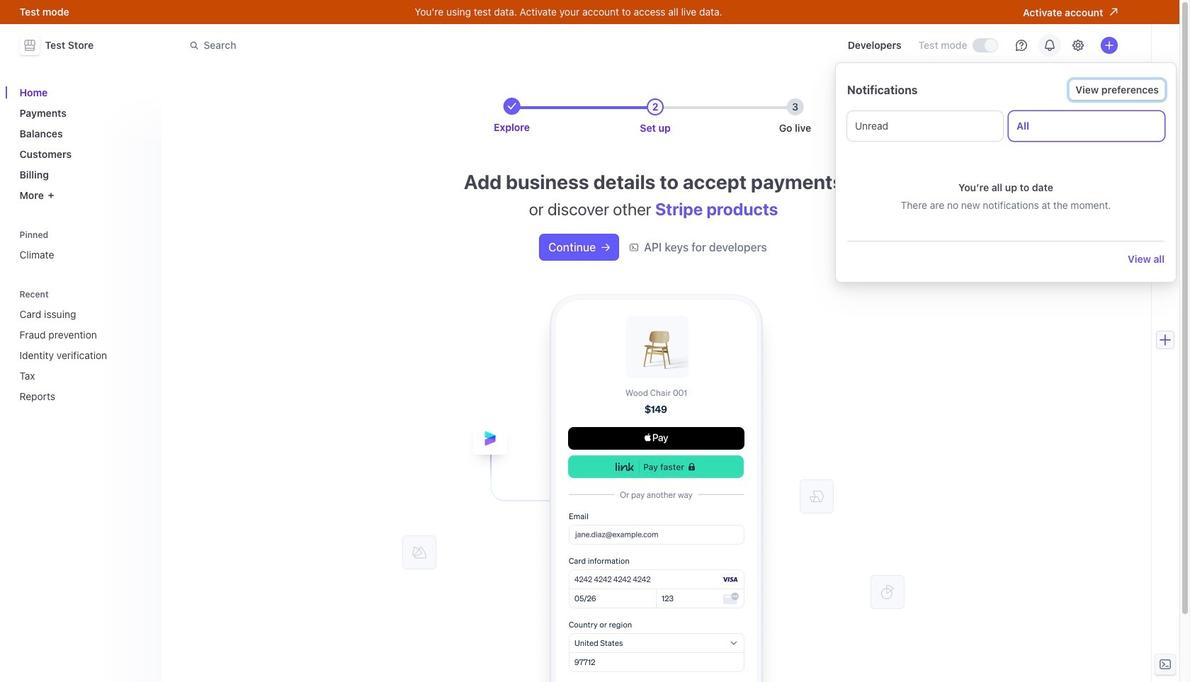 Task type: describe. For each thing, give the bounding box(es) containing it.
help image
[[1016, 40, 1027, 51]]

core navigation links element
[[14, 81, 153, 207]]

notifications image
[[1044, 40, 1055, 51]]

settings image
[[1072, 40, 1084, 51]]

Search text field
[[181, 32, 581, 58]]

Test mode checkbox
[[973, 39, 997, 52]]



Task type: vqa. For each thing, say whether or not it's contained in the screenshot.
Notifications icon
yes



Task type: locate. For each thing, give the bounding box(es) containing it.
recent element
[[14, 289, 153, 408], [14, 303, 153, 408]]

svg image
[[602, 243, 610, 252]]

1 recent element from the top
[[14, 289, 153, 408]]

None search field
[[181, 32, 581, 58]]

pinned element
[[14, 230, 153, 266]]

2 recent element from the top
[[14, 303, 153, 408]]

tab list
[[847, 111, 1165, 141]]



